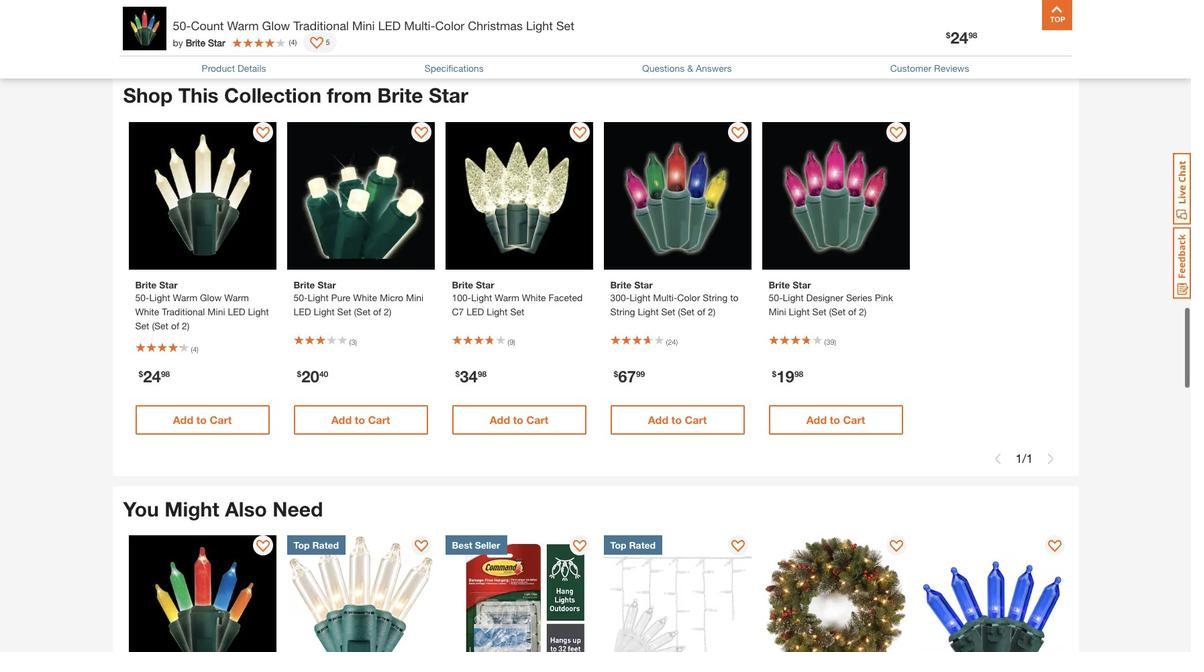 Task type: describe. For each thing, give the bounding box(es) containing it.
) for 34
[[514, 337, 516, 345]]

(set inside brite star 300-light multi-color string to string light set (set of 2)
[[678, 305, 695, 316]]

this is the first slide image
[[993, 452, 1004, 463]]

99
[[637, 368, 645, 378]]

0 vertical spatial ( 4 )
[[289, 37, 297, 46]]

questions & answers
[[643, 62, 732, 74]]

1 vertical spatial 4
[[193, 344, 197, 352]]

1 vertical spatial string
[[611, 305, 636, 316]]

50-count warm glow traditional mini led multi-color christmas light set
[[173, 18, 575, 33]]

mini inside brite star 50-light pure white micro mini led light set (set of 2)
[[406, 291, 424, 302]]

answers
[[696, 62, 732, 74]]

this
[[178, 82, 219, 106]]

pure
[[331, 291, 351, 302]]

300 ct incandescent mini clear christmas string lights image
[[287, 535, 435, 653]]

( for 19
[[825, 337, 827, 345]]

christmas
[[468, 18, 523, 33]]

to inside brite star 300-light multi-color string to string light set (set of 2)
[[731, 291, 739, 302]]

&
[[688, 62, 694, 74]]

$ 34 98
[[456, 366, 487, 385]]

) for 67
[[676, 337, 678, 345]]

( for 20
[[350, 337, 351, 345]]

brite star 50-light warm glow warm white traditional mini led light set (set of 2)
[[135, 278, 269, 330]]

mini inside the brite star 50-light designer series pink mini light set (set of 2)
[[769, 305, 787, 316]]

/
[[1023, 450, 1027, 465]]

6
[[180, 34, 187, 48]]

3
[[351, 337, 355, 345]]

brite star 100-light warm white faceted c7 led light set
[[452, 278, 583, 316]]

5
[[326, 37, 330, 46]]

2) inside brite star 300-light multi-color string to string light set (set of 2)
[[708, 305, 716, 316]]

) for 24
[[197, 344, 199, 352]]

this is the last slide image
[[1046, 452, 1057, 463]]

of inside brite star 50-light warm glow warm white traditional mini led light set (set of 2)
[[171, 319, 179, 330]]

display image inside 5 dropdown button
[[310, 37, 324, 50]]

add for 67
[[648, 412, 669, 425]]

set inside brite star 100-light warm white faceted c7 led light set
[[511, 305, 525, 316]]

led inside brite star 100-light warm white faceted c7 led light set
[[467, 305, 484, 316]]

98 for brite star 50-light designer series pink mini light set (set of 2)
[[795, 368, 804, 378]]

50- for 20
[[294, 291, 308, 302]]

cart for 19
[[844, 412, 866, 425]]

98 for brite star 100-light warm white faceted c7 led light set
[[478, 368, 487, 378]]

shop this collection from brite star
[[123, 82, 469, 106]]

9
[[510, 337, 514, 345]]

star for 19
[[793, 278, 812, 289]]

to for 19
[[830, 412, 841, 425]]

( for 67
[[666, 337, 668, 345]]

$ 19 98
[[773, 366, 804, 385]]

19
[[777, 366, 795, 385]]

multi- inside brite star 300-light multi-color string to string light set (set of 2)
[[654, 291, 678, 302]]

top rated for 300 ct incandescent mini clear christmas string lights image
[[294, 539, 339, 550]]

add to cart button for 34
[[452, 404, 587, 434]]

set of 50 blue led mini christmas lights with green wire image
[[921, 535, 1069, 653]]

add for 19
[[807, 412, 827, 425]]

(set inside the brite star 50-light designer series pink mini light set (set of 2)
[[830, 305, 846, 316]]

set inside brite star 300-light multi-color string to string light set (set of 2)
[[662, 305, 676, 316]]

0 vertical spatial multi-
[[404, 18, 436, 33]]

300-
[[611, 291, 630, 302]]

white for 20
[[353, 291, 377, 302]]

best seller
[[452, 539, 501, 550]]

brite for 24
[[135, 278, 157, 289]]

warm inside brite star 100-light warm white faceted c7 led light set
[[495, 291, 520, 302]]

count
[[191, 18, 224, 33]]

67
[[619, 366, 637, 385]]

300l clear christmas mini icicle lights image
[[604, 535, 752, 653]]

specifications
[[425, 62, 484, 74]]

1 / 1
[[1016, 450, 1034, 465]]

from
[[327, 82, 372, 106]]

seller
[[475, 539, 501, 550]]

1 horizontal spatial 4
[[291, 37, 295, 46]]

add to cart for 20
[[331, 412, 390, 425]]

brite star 50-light designer series pink mini light set (set of 2)
[[769, 278, 894, 316]]

2 1 from the left
[[1027, 450, 1034, 465]]

1 horizontal spatial 24
[[668, 337, 676, 345]]

crestwood spruce 24 in. artificial wreath with clear lights image
[[762, 535, 910, 653]]

brite star 50-light pure white micro mini led light set (set of 2)
[[294, 278, 424, 316]]

( 39 )
[[825, 337, 837, 345]]

to for 24
[[196, 412, 207, 425]]

( 9 )
[[508, 337, 516, 345]]

set inside brite star 50-light warm glow warm white traditional mini led light set (set of 2)
[[135, 319, 149, 330]]

series
[[847, 291, 873, 302]]

50-light designer series pink mini light set (set of 2) image
[[762, 121, 910, 268]]

top rated for "300l clear christmas mini icicle lights" image
[[611, 539, 656, 550]]

add 6 items to cart button
[[126, 28, 294, 55]]

also
[[225, 496, 267, 520]]

add to cart for 24
[[173, 412, 232, 425]]

you
[[123, 496, 159, 520]]

cart for 24
[[210, 412, 232, 425]]

product details
[[202, 62, 266, 74]]

add for 34
[[490, 412, 510, 425]]

display image for the 100-light warm white faceted c7 led light set image
[[573, 125, 587, 139]]

$ for brite star 50-light warm glow warm white traditional mini led light set (set of 2)
[[139, 368, 143, 378]]

( left 5 dropdown button
[[289, 37, 291, 46]]

you might also need
[[123, 496, 323, 520]]

questions
[[643, 62, 685, 74]]

40
[[320, 368, 329, 378]]

c7
[[452, 305, 464, 316]]

add to cart button for 24
[[135, 404, 270, 434]]

product
[[202, 62, 235, 74]]

39
[[827, 337, 835, 345]]

top for "300l clear christmas mini icicle lights" image
[[611, 539, 627, 550]]

items
[[190, 34, 223, 48]]

0 vertical spatial color
[[436, 18, 465, 33]]

2) inside the brite star 50-light designer series pink mini light set (set of 2)
[[860, 305, 867, 316]]

( 24 )
[[666, 337, 678, 345]]

pink
[[875, 291, 894, 302]]

2 vertical spatial 24
[[143, 366, 161, 385]]

top for 300 ct incandescent mini clear christmas string lights image
[[294, 539, 310, 550]]

brite for 19
[[769, 278, 791, 289]]

brite star 300-light multi-color string to string light set (set of 2)
[[611, 278, 739, 316]]

( 3 )
[[350, 337, 357, 345]]

add to cart button for 19
[[769, 404, 904, 434]]

(set inside brite star 50-light warm glow warm white traditional mini led light set (set of 2)
[[152, 319, 169, 330]]



Task type: locate. For each thing, give the bounding box(es) containing it.
white for 34
[[522, 291, 546, 302]]

2 rated from the left
[[630, 539, 656, 550]]

cart for 67
[[685, 412, 707, 425]]

star for 67
[[635, 278, 653, 289]]

star
[[208, 37, 225, 48], [429, 82, 469, 106], [159, 278, 178, 289], [318, 278, 336, 289], [476, 278, 495, 289], [635, 278, 653, 289], [793, 278, 812, 289]]

live chat image
[[1174, 153, 1192, 225]]

mini
[[352, 18, 375, 33], [406, 291, 424, 302], [208, 305, 225, 316], [769, 305, 787, 316]]

set
[[557, 18, 575, 33], [337, 305, 352, 316], [511, 305, 525, 316], [662, 305, 676, 316], [813, 305, 827, 316], [135, 319, 149, 330]]

display image for 50-light pure white micro mini led light set (set of 2) image
[[415, 125, 428, 139]]

2) inside brite star 50-light warm glow warm white traditional mini led light set (set of 2)
[[182, 319, 190, 330]]

brite for 67
[[611, 278, 632, 289]]

0 horizontal spatial multi-
[[404, 18, 436, 33]]

3 add to cart button from the left
[[452, 404, 587, 434]]

add to cart for 19
[[807, 412, 866, 425]]

1 horizontal spatial white
[[353, 291, 377, 302]]

glow inside brite star 50-light warm glow warm white traditional mini led light set (set of 2)
[[200, 291, 222, 302]]

display image for 50-light designer series pink mini light set (set of 2) 'image'
[[890, 125, 904, 139]]

1 vertical spatial traditional
[[162, 305, 205, 316]]

$ for brite star 50-light designer series pink mini light set (set of 2)
[[773, 368, 777, 378]]

set inside the brite star 50-light designer series pink mini light set (set of 2)
[[813, 305, 827, 316]]

0 horizontal spatial top rated
[[294, 539, 339, 550]]

20
[[302, 366, 320, 385]]

specifications button
[[425, 61, 484, 75], [425, 61, 484, 75]]

3 add to cart from the left
[[490, 412, 549, 425]]

0 vertical spatial $ 24 98
[[947, 28, 978, 47]]

warm
[[227, 18, 259, 33], [173, 291, 197, 302], [224, 291, 249, 302], [495, 291, 520, 302]]

star for 20
[[318, 278, 336, 289]]

98 inside $ 34 98
[[478, 368, 487, 378]]

add to cart button
[[135, 404, 270, 434], [294, 404, 428, 434], [452, 404, 587, 434], [611, 404, 745, 434], [769, 404, 904, 434]]

( for 24
[[191, 344, 193, 352]]

0 horizontal spatial color
[[436, 18, 465, 33]]

0 vertical spatial 24
[[951, 28, 969, 47]]

to for 34
[[513, 412, 524, 425]]

2 top from the left
[[611, 539, 627, 550]]

display image
[[256, 125, 270, 139], [415, 125, 428, 139], [573, 125, 587, 139], [890, 125, 904, 139], [256, 539, 270, 553], [415, 539, 428, 553], [732, 539, 745, 553], [1049, 539, 1062, 553]]

( 4 ) down brite star 50-light warm glow warm white traditional mini led light set (set of 2)
[[191, 344, 199, 352]]

(set
[[354, 305, 371, 316], [678, 305, 695, 316], [830, 305, 846, 316], [152, 319, 169, 330]]

0 vertical spatial glow
[[262, 18, 290, 33]]

$ inside $ 67 99
[[614, 368, 619, 378]]

$ inside $ 20 40
[[297, 368, 302, 378]]

1 vertical spatial ( 4 )
[[191, 344, 199, 352]]

micro
[[380, 291, 404, 302]]

50-
[[173, 18, 191, 33], [135, 291, 149, 302], [294, 291, 308, 302], [769, 291, 783, 302]]

collection
[[224, 82, 322, 106]]

$ inside $ 19 98
[[773, 368, 777, 378]]

light
[[526, 18, 553, 33], [149, 291, 170, 302], [308, 291, 329, 302], [472, 291, 492, 302], [630, 291, 651, 302], [783, 291, 804, 302], [248, 305, 269, 316], [314, 305, 335, 316], [487, 305, 508, 316], [638, 305, 659, 316], [789, 305, 810, 316]]

cart
[[241, 34, 266, 48], [210, 412, 232, 425], [368, 412, 390, 425], [527, 412, 549, 425], [685, 412, 707, 425], [844, 412, 866, 425]]

( down brite star 50-light warm glow warm white traditional mini led light set (set of 2)
[[191, 344, 193, 352]]

rated for 300 ct incandescent mini clear christmas string lights image
[[313, 539, 339, 550]]

1 horizontal spatial traditional
[[294, 18, 349, 33]]

1 horizontal spatial color
[[678, 291, 701, 302]]

customer
[[891, 62, 932, 74]]

$ 20 40
[[297, 366, 329, 385]]

0 horizontal spatial traditional
[[162, 305, 205, 316]]

0 horizontal spatial rated
[[313, 539, 339, 550]]

brite inside brite star 50-light pure white micro mini led light set (set of 2)
[[294, 278, 315, 289]]

98 inside $ 19 98
[[795, 368, 804, 378]]

to for 67
[[672, 412, 682, 425]]

5 button
[[304, 32, 337, 52]]

1 1 from the left
[[1016, 450, 1023, 465]]

star inside brite star 300-light multi-color string to string light set (set of 2)
[[635, 278, 653, 289]]

add to cart button for 20
[[294, 404, 428, 434]]

brite for 34
[[452, 278, 474, 289]]

brite inside brite star 50-light warm glow warm white traditional mini led light set (set of 2)
[[135, 278, 157, 289]]

by
[[173, 37, 183, 48]]

98
[[969, 30, 978, 40], [161, 368, 170, 378], [478, 368, 487, 378], [795, 368, 804, 378]]

star for 34
[[476, 278, 495, 289]]

1 top rated from the left
[[294, 539, 339, 550]]

1 rated from the left
[[313, 539, 339, 550]]

led
[[378, 18, 401, 33], [228, 305, 246, 316], [294, 305, 311, 316], [467, 305, 484, 316]]

add for 24
[[173, 412, 193, 425]]

50-count warm glow traditional mini led multi-color christmas light set image
[[129, 535, 276, 653]]

2 top rated from the left
[[611, 539, 656, 550]]

display image
[[310, 37, 324, 50], [732, 125, 745, 139], [573, 539, 587, 553], [890, 539, 904, 553]]

add to cart button for 67
[[611, 404, 745, 434]]

5 add to cart button from the left
[[769, 404, 904, 434]]

color up the '( 24 )'
[[678, 291, 701, 302]]

1 horizontal spatial top rated
[[611, 539, 656, 550]]

led inside brite star 50-light pure white micro mini led light set (set of 2)
[[294, 305, 311, 316]]

of inside the brite star 50-light designer series pink mini light set (set of 2)
[[849, 305, 857, 316]]

2 add to cart from the left
[[331, 412, 390, 425]]

$ for brite star 300-light multi-color string to string light set (set of 2)
[[614, 368, 619, 378]]

star inside brite star 50-light warm glow warm white traditional mini led light set (set of 2)
[[159, 278, 178, 289]]

add to cart
[[173, 412, 232, 425], [331, 412, 390, 425], [490, 412, 549, 425], [648, 412, 707, 425], [807, 412, 866, 425]]

feedback link image
[[1174, 227, 1192, 299]]

300-light multi-color string to string light set (set of 2) image
[[604, 121, 752, 268]]

1 left this is the last slide image
[[1027, 450, 1034, 465]]

product details button
[[202, 61, 266, 75], [202, 61, 266, 75]]

star inside brite star 50-light pure white micro mini led light set (set of 2)
[[318, 278, 336, 289]]

star inside brite star 100-light warm white faceted c7 led light set
[[476, 278, 495, 289]]

reviews
[[935, 62, 970, 74]]

to for 20
[[355, 412, 365, 425]]

) down the brite star 50-light designer series pink mini light set (set of 2)
[[835, 337, 837, 345]]

2)
[[384, 305, 392, 316], [708, 305, 716, 316], [860, 305, 867, 316], [182, 319, 190, 330]]

of inside brite star 300-light multi-color string to string light set (set of 2)
[[698, 305, 706, 316]]

multi-
[[404, 18, 436, 33], [654, 291, 678, 302]]

glow
[[262, 18, 290, 33], [200, 291, 222, 302]]

$ for brite star 100-light warm white faceted c7 led light set
[[456, 368, 460, 378]]

0 vertical spatial 4
[[291, 37, 295, 46]]

50- inside the brite star 50-light designer series pink mini light set (set of 2)
[[769, 291, 783, 302]]

white inside brite star 100-light warm white faceted c7 led light set
[[522, 291, 546, 302]]

outdoor light clips, clear, damage free decorating, 16 clips and 20 command strips image
[[446, 535, 593, 653]]

0 horizontal spatial 4
[[193, 344, 197, 352]]

top
[[294, 539, 310, 550], [611, 539, 627, 550]]

1 vertical spatial multi-
[[654, 291, 678, 302]]

1 right this is the first slide image
[[1016, 450, 1023, 465]]

shop
[[123, 82, 173, 106]]

customer reviews
[[891, 62, 970, 74]]

50- inside brite star 50-light warm glow warm white traditional mini led light set (set of 2)
[[135, 291, 149, 302]]

) down brite star 300-light multi-color string to string light set (set of 2)
[[676, 337, 678, 345]]

$ 24 98
[[947, 28, 978, 47], [139, 366, 170, 385]]

top button
[[1043, 0, 1073, 30]]

1 horizontal spatial glow
[[262, 18, 290, 33]]

cart for 34
[[527, 412, 549, 425]]

color
[[436, 18, 465, 33], [678, 291, 701, 302]]

0 horizontal spatial string
[[611, 305, 636, 316]]

white inside brite star 50-light warm glow warm white traditional mini led light set (set of 2)
[[135, 305, 159, 316]]

rated for "300l clear christmas mini icicle lights" image
[[630, 539, 656, 550]]

set inside brite star 50-light pure white micro mini led light set (set of 2)
[[337, 305, 352, 316]]

)
[[295, 37, 297, 46], [355, 337, 357, 345], [514, 337, 516, 345], [676, 337, 678, 345], [835, 337, 837, 345], [197, 344, 199, 352]]

( for 34
[[508, 337, 510, 345]]

white inside brite star 50-light pure white micro mini led light set (set of 2)
[[353, 291, 377, 302]]

display image for set of 50 blue led mini christmas lights with green wire "image"
[[1049, 539, 1062, 553]]

4 add to cart from the left
[[648, 412, 707, 425]]

4
[[291, 37, 295, 46], [193, 344, 197, 352]]

) down brite star 50-light warm glow warm white traditional mini led light set (set of 2)
[[197, 344, 199, 352]]

) down brite star 50-light pure white micro mini led light set (set of 2)
[[355, 337, 357, 345]]

display image for 50-light warm glow warm white traditional mini led light set (set of 2) image at the left top
[[256, 125, 270, 139]]

add
[[154, 34, 177, 48], [173, 412, 193, 425], [331, 412, 352, 425], [490, 412, 510, 425], [648, 412, 669, 425], [807, 412, 827, 425]]

1 add to cart from the left
[[173, 412, 232, 425]]

50-light pure white micro mini led light set (set of 2) image
[[287, 121, 435, 268]]

to
[[226, 34, 238, 48], [731, 291, 739, 302], [196, 412, 207, 425], [355, 412, 365, 425], [513, 412, 524, 425], [672, 412, 682, 425], [830, 412, 841, 425]]

2 horizontal spatial 24
[[951, 28, 969, 47]]

might
[[165, 496, 219, 520]]

) down brite star 100-light warm white faceted c7 led light set
[[514, 337, 516, 345]]

color inside brite star 300-light multi-color string to string light set (set of 2)
[[678, 291, 701, 302]]

4 add to cart button from the left
[[611, 404, 745, 434]]

brite inside the brite star 50-light designer series pink mini light set (set of 2)
[[769, 278, 791, 289]]

50- for 24
[[135, 291, 149, 302]]

1 vertical spatial glow
[[200, 291, 222, 302]]

1 horizontal spatial rated
[[630, 539, 656, 550]]

( 4 ) left 5 dropdown button
[[289, 37, 297, 46]]

add 6 items to cart
[[154, 34, 266, 48]]

) for 19
[[835, 337, 837, 345]]

traditional inside brite star 50-light warm glow warm white traditional mini led light set (set of 2)
[[162, 305, 205, 316]]

1 horizontal spatial 1
[[1027, 450, 1034, 465]]

1 vertical spatial $ 24 98
[[139, 366, 170, 385]]

( down brite star 100-light warm white faceted c7 led light set
[[508, 337, 510, 345]]

1 horizontal spatial ( 4 )
[[289, 37, 297, 46]]

100-light warm white faceted c7 led light set image
[[446, 121, 593, 268]]

add to cart for 67
[[648, 412, 707, 425]]

need
[[273, 496, 323, 520]]

0 vertical spatial string
[[703, 291, 728, 302]]

customer reviews button
[[891, 61, 970, 75], [891, 61, 970, 75]]

white
[[353, 291, 377, 302], [522, 291, 546, 302], [135, 305, 159, 316]]

( down brite star 300-light multi-color string to string light set (set of 2)
[[666, 337, 668, 345]]

add for 20
[[331, 412, 352, 425]]

brite inside brite star 300-light multi-color string to string light set (set of 2)
[[611, 278, 632, 289]]

2) inside brite star 50-light pure white micro mini led light set (set of 2)
[[384, 305, 392, 316]]

100-
[[452, 291, 472, 302]]

0 horizontal spatial 24
[[143, 366, 161, 385]]

0 horizontal spatial glow
[[200, 291, 222, 302]]

2 add to cart button from the left
[[294, 404, 428, 434]]

0 horizontal spatial top
[[294, 539, 310, 550]]

faceted
[[549, 291, 583, 302]]

details
[[238, 62, 266, 74]]

1
[[1016, 450, 1023, 465], [1027, 450, 1034, 465]]

traditional
[[294, 18, 349, 33], [162, 305, 205, 316]]

( down brite star 50-light pure white micro mini led light set (set of 2)
[[350, 337, 351, 345]]

50- inside brite star 50-light pure white micro mini led light set (set of 2)
[[294, 291, 308, 302]]

string
[[703, 291, 728, 302], [611, 305, 636, 316]]

display image for 50-count warm glow traditional mini led multi-color christmas light set image
[[256, 539, 270, 553]]

4 down brite star 50-light warm glow warm white traditional mini led light set (set of 2)
[[193, 344, 197, 352]]

50-light warm glow warm white traditional mini led light set (set of 2) image
[[129, 121, 276, 268]]

star inside the brite star 50-light designer series pink mini light set (set of 2)
[[793, 278, 812, 289]]

led inside brite star 50-light warm glow warm white traditional mini led light set (set of 2)
[[228, 305, 246, 316]]

0 vertical spatial traditional
[[294, 18, 349, 33]]

$ 67 99
[[614, 366, 645, 385]]

best
[[452, 539, 473, 550]]

1 vertical spatial 24
[[668, 337, 676, 345]]

0 horizontal spatial $ 24 98
[[139, 366, 170, 385]]

1 horizontal spatial top
[[611, 539, 627, 550]]

designer
[[807, 291, 844, 302]]

) for 20
[[355, 337, 357, 345]]

$ inside $ 34 98
[[456, 368, 460, 378]]

2 horizontal spatial white
[[522, 291, 546, 302]]

24
[[951, 28, 969, 47], [668, 337, 676, 345], [143, 366, 161, 385]]

top rated
[[294, 539, 339, 550], [611, 539, 656, 550]]

5 add to cart from the left
[[807, 412, 866, 425]]

of
[[373, 305, 382, 316], [698, 305, 706, 316], [849, 305, 857, 316], [171, 319, 179, 330]]

brite
[[186, 37, 205, 48], [378, 82, 423, 106], [135, 278, 157, 289], [294, 278, 315, 289], [452, 278, 474, 289], [611, 278, 632, 289], [769, 278, 791, 289]]

(
[[289, 37, 291, 46], [350, 337, 351, 345], [508, 337, 510, 345], [666, 337, 668, 345], [825, 337, 827, 345], [191, 344, 193, 352]]

4 left 5 dropdown button
[[291, 37, 295, 46]]

( down the brite star 50-light designer series pink mini light set (set of 2)
[[825, 337, 827, 345]]

98 for brite star 50-light warm glow warm white traditional mini led light set (set of 2)
[[161, 368, 170, 378]]

$
[[947, 30, 951, 40], [139, 368, 143, 378], [297, 368, 302, 378], [456, 368, 460, 378], [614, 368, 619, 378], [773, 368, 777, 378]]

1 add to cart button from the left
[[135, 404, 270, 434]]

1 horizontal spatial $ 24 98
[[947, 28, 978, 47]]

1 vertical spatial color
[[678, 291, 701, 302]]

add to cart for 34
[[490, 412, 549, 425]]

(set inside brite star 50-light pure white micro mini led light set (set of 2)
[[354, 305, 371, 316]]

) left 5 dropdown button
[[295, 37, 297, 46]]

multi- up the '( 24 )'
[[654, 291, 678, 302]]

1 horizontal spatial multi-
[[654, 291, 678, 302]]

brite inside brite star 100-light warm white faceted c7 led light set
[[452, 278, 474, 289]]

cart for 20
[[368, 412, 390, 425]]

brite for 20
[[294, 278, 315, 289]]

( 4 )
[[289, 37, 297, 46], [191, 344, 199, 352]]

by brite star
[[173, 37, 225, 48]]

$ for brite star 50-light pure white micro mini led light set (set of 2)
[[297, 368, 302, 378]]

50- for 19
[[769, 291, 783, 302]]

1 top from the left
[[294, 539, 310, 550]]

multi- up specifications
[[404, 18, 436, 33]]

1 horizontal spatial string
[[703, 291, 728, 302]]

0 horizontal spatial white
[[135, 305, 159, 316]]

product image image
[[123, 7, 166, 50]]

mini inside brite star 50-light warm glow warm white traditional mini led light set (set of 2)
[[208, 305, 225, 316]]

0 horizontal spatial 1
[[1016, 450, 1023, 465]]

0 horizontal spatial ( 4 )
[[191, 344, 199, 352]]

34
[[460, 366, 478, 385]]

star for 24
[[159, 278, 178, 289]]

of inside brite star 50-light pure white micro mini led light set (set of 2)
[[373, 305, 382, 316]]

questions & answers button
[[643, 61, 732, 75], [643, 61, 732, 75]]

color up specifications
[[436, 18, 465, 33]]



Task type: vqa. For each thing, say whether or not it's contained in the screenshot.


